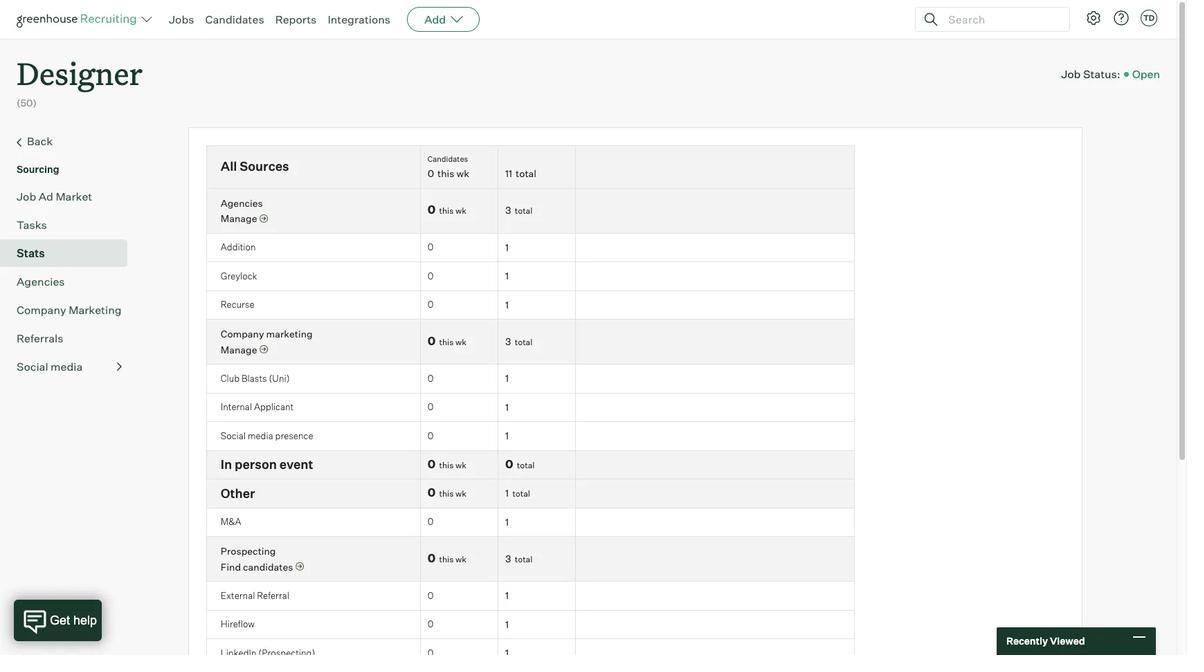 Task type: describe. For each thing, give the bounding box(es) containing it.
applicant
[[254, 402, 294, 413]]

total inside 1 total
[[513, 489, 530, 499]]

market
[[56, 189, 92, 203]]

agencies for agencies
[[17, 275, 65, 288]]

prospecting
[[221, 546, 276, 557]]

social media presence
[[221, 430, 313, 441]]

reports
[[275, 12, 317, 26]]

ad
[[39, 189, 53, 203]]

job status:
[[1061, 67, 1121, 81]]

3 total for company marketing manage
[[505, 336, 533, 347]]

candidates 0 this wk
[[428, 154, 469, 179]]

reports link
[[275, 12, 317, 26]]

sources
[[240, 159, 289, 174]]

agencies manage
[[221, 197, 263, 224]]

media for social media
[[51, 360, 83, 374]]

jobs
[[169, 12, 194, 26]]

job ad market
[[17, 189, 92, 203]]

7 1 link from the top
[[505, 488, 509, 499]]

greenhouse recruiting image
[[17, 11, 141, 28]]

company marketing link
[[221, 328, 313, 340]]

1 for internal applicant
[[505, 401, 509, 413]]

all
[[221, 159, 237, 174]]

this inside the "candidates 0 this wk"
[[438, 168, 454, 179]]

manage inside agencies manage
[[221, 213, 257, 224]]

company for company marketing
[[17, 303, 66, 317]]

1 vertical spatial agencies link
[[17, 273, 122, 290]]

0 this wk for company marketing manage
[[428, 334, 467, 348]]

blasts
[[242, 373, 267, 384]]

1 link for m&a
[[505, 516, 509, 528]]

other
[[221, 486, 255, 501]]

0 this wk for prospecting find candidates
[[428, 552, 467, 566]]

3 link for company marketing manage
[[505, 336, 511, 347]]

external
[[221, 590, 255, 601]]

stats
[[17, 246, 45, 260]]

social for social media
[[17, 360, 48, 374]]

configure image
[[1086, 10, 1102, 26]]

social media
[[17, 360, 83, 374]]

find
[[221, 561, 241, 573]]

all sources
[[221, 159, 289, 174]]

1 horizontal spatial agencies link
[[221, 197, 263, 209]]

event
[[280, 457, 313, 472]]

manage inside "company marketing manage"
[[221, 344, 257, 356]]

status:
[[1083, 67, 1121, 81]]

tasks
[[17, 218, 47, 232]]

marketing
[[69, 303, 122, 317]]

td
[[1144, 13, 1155, 23]]

1 for club blasts (uni)
[[505, 373, 509, 384]]

greylock
[[221, 270, 257, 282]]

11
[[505, 168, 512, 179]]

3 for agencies manage
[[505, 205, 511, 216]]

3 0 this wk from the top
[[428, 457, 467, 471]]

1 for social media presence
[[505, 430, 509, 442]]

presence
[[275, 430, 313, 441]]

candidates for candidates
[[205, 12, 264, 26]]

11 total
[[505, 168, 537, 179]]

hireflow
[[221, 619, 255, 630]]

tasks link
[[17, 216, 122, 233]]

1 for m&a
[[505, 516, 509, 528]]

viewed
[[1050, 636, 1085, 647]]

(uni)
[[269, 373, 290, 384]]

in person event
[[221, 457, 313, 472]]

3 for prospecting find candidates
[[505, 553, 511, 565]]

addition
[[221, 242, 256, 253]]

company marketing
[[17, 303, 122, 317]]

1 link for hireflow
[[505, 619, 509, 630]]

td button
[[1141, 10, 1158, 26]]

social for social media presence
[[221, 430, 246, 441]]

0 this wk for agencies manage
[[428, 203, 467, 217]]



Task type: locate. For each thing, give the bounding box(es) containing it.
internal
[[221, 402, 252, 413]]

2 1 from the top
[[505, 270, 509, 282]]

integrations link
[[328, 12, 391, 26]]

0
[[428, 168, 434, 179], [428, 203, 436, 217], [428, 242, 434, 253], [428, 270, 434, 282], [428, 299, 434, 310], [428, 334, 436, 348], [428, 373, 434, 384], [428, 402, 434, 413], [428, 430, 434, 441], [428, 457, 436, 471], [505, 457, 513, 471], [428, 486, 436, 500], [428, 517, 434, 528], [428, 552, 436, 566], [428, 590, 434, 601], [428, 619, 434, 630]]

back
[[27, 134, 53, 148]]

manage up club on the left bottom
[[221, 344, 257, 356]]

9 1 link from the top
[[505, 590, 509, 602]]

3
[[505, 205, 511, 216], [505, 336, 511, 347], [505, 553, 511, 565]]

0 link
[[428, 168, 434, 179]]

back link
[[17, 133, 122, 151]]

3 1 link from the top
[[505, 299, 509, 311]]

open
[[1132, 67, 1160, 81]]

3 total for agencies manage
[[505, 205, 533, 216]]

agencies link
[[221, 197, 263, 209], [17, 273, 122, 290]]

0 vertical spatial 3 total
[[505, 205, 533, 216]]

1 manage from the top
[[221, 213, 257, 224]]

1
[[505, 241, 509, 253], [505, 270, 509, 282], [505, 299, 509, 311], [505, 373, 509, 384], [505, 401, 509, 413], [505, 430, 509, 442], [505, 488, 509, 499], [505, 516, 509, 528], [505, 590, 509, 602], [505, 619, 509, 630]]

recently
[[1007, 636, 1048, 647]]

job for job status:
[[1061, 67, 1081, 81]]

1 horizontal spatial media
[[248, 430, 273, 441]]

3 link
[[505, 205, 511, 216], [505, 336, 511, 347], [505, 553, 511, 565]]

candidates for candidates 0 this wk
[[428, 154, 468, 164]]

3 3 total from the top
[[505, 553, 533, 565]]

this
[[438, 168, 454, 179], [439, 206, 454, 216], [439, 337, 454, 347], [439, 460, 454, 471], [439, 489, 454, 499], [439, 554, 454, 565]]

company
[[17, 303, 66, 317], [221, 328, 264, 340]]

2 3 total from the top
[[505, 336, 533, 347]]

social media link
[[17, 358, 122, 375]]

in
[[221, 457, 232, 472]]

add
[[424, 12, 446, 26]]

manage
[[221, 213, 257, 224], [221, 344, 257, 356]]

0 vertical spatial candidates
[[205, 12, 264, 26]]

2 manage from the top
[[221, 344, 257, 356]]

0 vertical spatial agencies
[[221, 197, 263, 209]]

media down internal applicant
[[248, 430, 273, 441]]

2 vertical spatial 3
[[505, 553, 511, 565]]

media
[[51, 360, 83, 374], [248, 430, 273, 441]]

1 link for social media presence
[[505, 430, 509, 442]]

job
[[1061, 67, 1081, 81], [17, 189, 36, 203]]

integrations
[[328, 12, 391, 26]]

1 3 from the top
[[505, 205, 511, 216]]

1 3 link from the top
[[505, 205, 511, 216]]

1 manage link from the top
[[221, 212, 268, 225]]

1 for external referral
[[505, 590, 509, 602]]

0 vertical spatial manage
[[221, 213, 257, 224]]

6 1 from the top
[[505, 430, 509, 442]]

social down "referrals"
[[17, 360, 48, 374]]

0 total
[[505, 457, 535, 471]]

1 horizontal spatial candidates
[[428, 154, 468, 164]]

0 vertical spatial 3
[[505, 205, 511, 216]]

0 horizontal spatial media
[[51, 360, 83, 374]]

0 horizontal spatial agencies link
[[17, 273, 122, 290]]

manage link down company marketing link
[[221, 343, 268, 357]]

1 link for club blasts (uni)
[[505, 373, 509, 384]]

5 1 link from the top
[[505, 401, 509, 413]]

8 1 link from the top
[[505, 516, 509, 528]]

4 1 from the top
[[505, 373, 509, 384]]

agencies link up company marketing link
[[17, 273, 122, 290]]

prospecting link
[[221, 546, 276, 557]]

0 vertical spatial agencies link
[[221, 197, 263, 209]]

2 3 from the top
[[505, 336, 511, 347]]

1 vertical spatial manage link
[[221, 343, 268, 357]]

agencies inside "link"
[[17, 275, 65, 288]]

company marketing link
[[17, 302, 122, 318]]

designer (50)
[[17, 53, 143, 109]]

0 this wk
[[428, 203, 467, 217], [428, 334, 467, 348], [428, 457, 467, 471], [428, 486, 467, 500], [428, 552, 467, 566]]

designer link
[[17, 39, 143, 96]]

find candidates link
[[221, 561, 304, 574]]

6 1 link from the top
[[505, 430, 509, 442]]

2 vertical spatial 3 total
[[505, 553, 533, 565]]

0 vertical spatial media
[[51, 360, 83, 374]]

1 vertical spatial company
[[221, 328, 264, 340]]

1 link for external referral
[[505, 590, 509, 602]]

candidates up 0 link
[[428, 154, 468, 164]]

4 0 this wk from the top
[[428, 486, 467, 500]]

0 vertical spatial company
[[17, 303, 66, 317]]

0 horizontal spatial social
[[17, 360, 48, 374]]

media down referrals link in the left bottom of the page
[[51, 360, 83, 374]]

3 total
[[505, 205, 533, 216], [505, 336, 533, 347], [505, 553, 533, 565]]

1 0 this wk from the top
[[428, 203, 467, 217]]

1 for addition
[[505, 241, 509, 253]]

1 vertical spatial 3
[[505, 336, 511, 347]]

1 vertical spatial social
[[221, 430, 246, 441]]

jobs link
[[169, 12, 194, 26]]

3 for company marketing manage
[[505, 336, 511, 347]]

manage up addition
[[221, 213, 257, 224]]

1 for hireflow
[[505, 619, 509, 630]]

2 1 link from the top
[[505, 270, 509, 282]]

2 0 this wk from the top
[[428, 334, 467, 348]]

referrals link
[[17, 330, 122, 347]]

3 link for prospecting find candidates
[[505, 553, 511, 565]]

0 vertical spatial manage link
[[221, 212, 268, 225]]

1 for greylock
[[505, 270, 509, 282]]

prospecting find candidates
[[221, 546, 293, 573]]

0 vertical spatial 3 link
[[505, 205, 511, 216]]

1 for recurse
[[505, 299, 509, 311]]

candidates
[[205, 12, 264, 26], [428, 154, 468, 164]]

candidates link
[[205, 12, 264, 26]]

9 1 from the top
[[505, 590, 509, 602]]

media for social media presence
[[248, 430, 273, 441]]

1 vertical spatial 3 total
[[505, 336, 533, 347]]

1 horizontal spatial social
[[221, 430, 246, 441]]

3 3 link from the top
[[505, 553, 511, 565]]

0 horizontal spatial candidates
[[205, 12, 264, 26]]

1 vertical spatial agencies
[[17, 275, 65, 288]]

manage link for manage
[[221, 212, 268, 225]]

1 1 link from the top
[[505, 241, 509, 253]]

candidates inside the "candidates 0 this wk"
[[428, 154, 468, 164]]

1 vertical spatial manage
[[221, 344, 257, 356]]

agencies down all
[[221, 197, 263, 209]]

job ad market link
[[17, 188, 122, 205]]

wk
[[457, 168, 469, 179], [456, 206, 467, 216], [456, 337, 467, 347], [456, 460, 467, 471], [456, 489, 467, 499], [456, 554, 467, 565]]

job left status:
[[1061, 67, 1081, 81]]

5 1 from the top
[[505, 401, 509, 413]]

referral
[[257, 590, 289, 601]]

company down recurse
[[221, 328, 264, 340]]

social down internal
[[221, 430, 246, 441]]

0 horizontal spatial job
[[17, 189, 36, 203]]

add button
[[407, 7, 480, 32]]

0 horizontal spatial company
[[17, 303, 66, 317]]

total inside 0 total
[[517, 460, 535, 471]]

manage link up addition
[[221, 212, 268, 225]]

recently viewed
[[1007, 636, 1085, 647]]

wk inside the "candidates 0 this wk"
[[457, 168, 469, 179]]

1 vertical spatial job
[[17, 189, 36, 203]]

marketing
[[266, 328, 313, 340]]

10 1 link from the top
[[505, 619, 509, 630]]

1 horizontal spatial agencies
[[221, 197, 263, 209]]

1 horizontal spatial job
[[1061, 67, 1081, 81]]

manage link for marketing
[[221, 343, 268, 357]]

0 horizontal spatial agencies
[[17, 275, 65, 288]]

club blasts (uni)
[[221, 373, 290, 384]]

candidates
[[243, 561, 293, 573]]

1 link
[[505, 241, 509, 253], [505, 270, 509, 282], [505, 299, 509, 311], [505, 373, 509, 384], [505, 401, 509, 413], [505, 430, 509, 442], [505, 488, 509, 499], [505, 516, 509, 528], [505, 590, 509, 602], [505, 619, 509, 630]]

3 1 from the top
[[505, 299, 509, 311]]

1 3 total from the top
[[505, 205, 533, 216]]

1 link for internal applicant
[[505, 401, 509, 413]]

1 link for greylock
[[505, 270, 509, 282]]

m&a
[[221, 517, 241, 528]]

job left ad
[[17, 189, 36, 203]]

1 horizontal spatial company
[[221, 328, 264, 340]]

3 3 from the top
[[505, 553, 511, 565]]

sourcing
[[17, 163, 59, 175]]

social
[[17, 360, 48, 374], [221, 430, 246, 441]]

club
[[221, 373, 240, 384]]

3 total for prospecting find candidates
[[505, 553, 533, 565]]

5 0 this wk from the top
[[428, 552, 467, 566]]

10 1 from the top
[[505, 619, 509, 630]]

Search text field
[[945, 9, 1057, 29]]

4 1 link from the top
[[505, 373, 509, 384]]

2 3 link from the top
[[505, 336, 511, 347]]

referrals
[[17, 331, 63, 345]]

7 1 from the top
[[505, 488, 509, 499]]

td button
[[1138, 7, 1160, 29]]

(50)
[[17, 97, 37, 109]]

internal applicant
[[221, 402, 294, 413]]

2 manage link from the top
[[221, 343, 268, 357]]

external referral
[[221, 590, 289, 601]]

agencies link down all
[[221, 197, 263, 209]]

company up "referrals"
[[17, 303, 66, 317]]

1 total
[[505, 488, 530, 499]]

1 vertical spatial 3 link
[[505, 336, 511, 347]]

stats link
[[17, 245, 122, 261]]

1 1 from the top
[[505, 241, 509, 253]]

recurse
[[221, 299, 254, 310]]

8 1 from the top
[[505, 516, 509, 528]]

1 link for recurse
[[505, 299, 509, 311]]

11 link
[[505, 168, 512, 179]]

0 inside the "candidates 0 this wk"
[[428, 168, 434, 179]]

company for company marketing manage
[[221, 328, 264, 340]]

3 link for agencies manage
[[505, 205, 511, 216]]

1 vertical spatial candidates
[[428, 154, 468, 164]]

manage link
[[221, 212, 268, 225], [221, 343, 268, 357]]

agencies for agencies manage
[[221, 197, 263, 209]]

total
[[516, 168, 537, 179], [515, 206, 533, 216], [515, 337, 533, 347], [517, 460, 535, 471], [513, 489, 530, 499], [515, 554, 533, 565]]

agencies
[[221, 197, 263, 209], [17, 275, 65, 288]]

designer
[[17, 53, 143, 93]]

company inside "company marketing manage"
[[221, 328, 264, 340]]

0 vertical spatial job
[[1061, 67, 1081, 81]]

job for job ad market
[[17, 189, 36, 203]]

person
[[235, 457, 277, 472]]

company marketing manage
[[221, 328, 313, 356]]

1 vertical spatial media
[[248, 430, 273, 441]]

1 link for addition
[[505, 241, 509, 253]]

0 vertical spatial social
[[17, 360, 48, 374]]

agencies down stats
[[17, 275, 65, 288]]

candidates right jobs
[[205, 12, 264, 26]]

2 vertical spatial 3 link
[[505, 553, 511, 565]]



Task type: vqa. For each thing, say whether or not it's contained in the screenshot.
the bottom out
no



